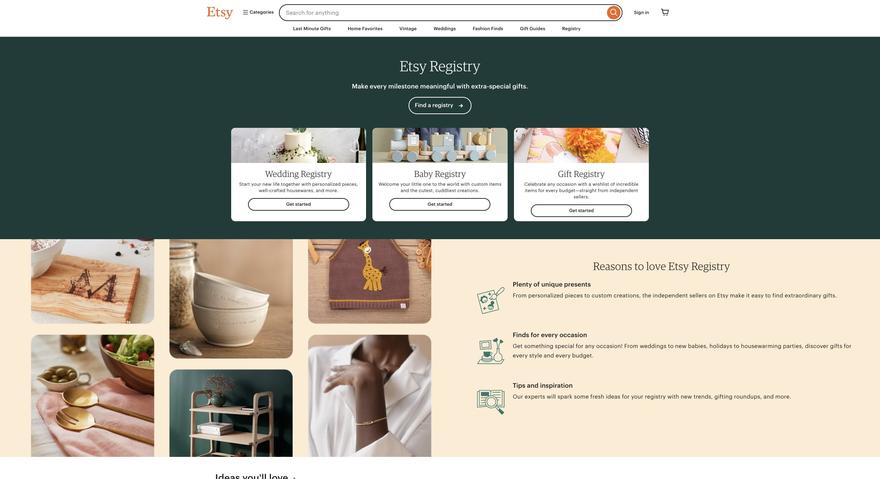 Task type: vqa. For each thing, say whether or not it's contained in the screenshot.
Favorites
yes



Task type: describe. For each thing, give the bounding box(es) containing it.
baby registry link
[[414, 169, 466, 179]]

last minute gifts
[[293, 26, 331, 31]]

1 vertical spatial occasion
[[560, 331, 587, 339]]

fashion
[[473, 26, 490, 31]]

get for wedding
[[286, 202, 294, 207]]

every inside gift registry celebrate any occasion with a wishlist of incredible items for every budget—straight from independent sellers.
[[546, 188, 558, 193]]

inspiration
[[540, 382, 573, 389]]

weddings
[[434, 26, 456, 31]]

last
[[293, 26, 302, 31]]

more. inside wedding registry start your new life together with personalized pieces, well-crafted housewares, and more.
[[325, 188, 338, 193]]

with inside baby registry welcome your little one to the world with custom items and the cutest, cuddliest creations.
[[461, 182, 470, 187]]

sellers
[[690, 292, 707, 299]]

new inside get something special for any occasion! from weddings to new babies, holidays to housewarming parties, discover gifts for every style and every budget.
[[675, 343, 687, 350]]

vintage
[[400, 26, 417, 31]]

meaningful
[[420, 83, 455, 90]]

reasons
[[593, 260, 632, 273]]

and up experts in the right of the page
[[527, 382, 539, 389]]

new inside wedding registry start your new life together with personalized pieces, well-crafted housewares, and more.
[[262, 182, 272, 187]]

any inside gift registry celebrate any occasion with a wishlist of incredible items for every budget—straight from independent sellers.
[[548, 182, 555, 187]]

with inside gift registry celebrate any occasion with a wishlist of incredible items for every budget—straight from independent sellers.
[[578, 182, 587, 187]]

fresh
[[590, 394, 604, 400]]

it
[[746, 292, 750, 299]]

wishlist
[[593, 182, 609, 187]]

1 vertical spatial independent
[[653, 292, 688, 299]]

world
[[447, 182, 459, 187]]

your for baby
[[400, 182, 410, 187]]

our
[[513, 394, 523, 400]]

0 horizontal spatial finds
[[491, 26, 503, 31]]

every left budget.
[[556, 352, 571, 359]]

find
[[415, 102, 427, 109]]

for up budget.
[[576, 343, 584, 350]]

your for wedding
[[251, 182, 261, 187]]

celebrate
[[524, 182, 546, 187]]

wedding registry link
[[265, 169, 332, 179]]

from personalized pieces to custom creations, the independent sellers on etsy make it easy to find extraordinary gifts.
[[513, 292, 837, 299]]

incredible
[[616, 182, 639, 187]]

finds for every occasion
[[513, 331, 587, 339]]

presents
[[564, 281, 591, 288]]

gift guides link
[[515, 22, 551, 35]]

Search for anything text field
[[279, 4, 605, 21]]

unique
[[541, 281, 563, 288]]

make
[[352, 83, 368, 90]]

budget—straight
[[559, 188, 597, 193]]

find a registry button
[[409, 97, 472, 114]]

in
[[645, 10, 649, 15]]

creations.
[[457, 188, 479, 193]]

gift registry link
[[558, 169, 605, 179]]

parties,
[[783, 343, 804, 350]]

wedding registry start your new life together with personalized pieces, well-crafted housewares, and more.
[[239, 169, 358, 193]]

registry for gift registry celebrate any occasion with a wishlist of incredible items for every budget—straight from independent sellers.
[[574, 169, 605, 179]]

get started button for gift
[[531, 205, 632, 217]]

weddings link
[[428, 22, 461, 35]]

on
[[709, 292, 716, 299]]

well-
[[259, 188, 269, 193]]

sellers.
[[574, 194, 589, 200]]

discover
[[805, 343, 829, 350]]

baby registry welcome your little one to the world with custom items and the cutest, cuddliest creations.
[[379, 169, 502, 193]]

registry up on
[[691, 260, 730, 273]]

sign
[[634, 10, 644, 15]]

crafted
[[269, 188, 285, 193]]

extra-
[[471, 83, 489, 90]]

1 horizontal spatial registry
[[645, 394, 666, 400]]

a inside gift registry celebrate any occasion with a wishlist of incredible items for every budget—straight from independent sellers.
[[589, 182, 591, 187]]

started for baby
[[437, 202, 452, 207]]

every left the style
[[513, 352, 528, 359]]

1 horizontal spatial more.
[[775, 394, 791, 400]]

2 vertical spatial new
[[681, 394, 692, 400]]

baby
[[414, 169, 433, 179]]

ideas
[[606, 394, 620, 400]]

2 horizontal spatial your
[[631, 394, 643, 400]]

and right roundups,
[[764, 394, 774, 400]]

registry inside registry link
[[562, 26, 581, 31]]

budget.
[[572, 352, 594, 359]]

1 horizontal spatial the
[[438, 182, 446, 187]]

trends,
[[694, 394, 713, 400]]

make every milestone meaningful with extra-special gifts.
[[352, 83, 528, 90]]

one
[[423, 182, 431, 187]]

1 horizontal spatial gifts.
[[823, 292, 837, 299]]

love
[[646, 260, 666, 273]]

every up something
[[541, 331, 558, 339]]

to right weddings
[[668, 343, 674, 350]]

roundups,
[[734, 394, 762, 400]]

holidays
[[710, 343, 732, 350]]

extraordinary
[[785, 292, 822, 299]]

vintage link
[[394, 22, 422, 35]]

menu bar containing last minute gifts
[[194, 21, 686, 37]]

categories
[[249, 10, 274, 15]]

for right gifts
[[844, 343, 852, 350]]

weddings
[[640, 343, 667, 350]]

items inside gift registry celebrate any occasion with a wishlist of incredible items for every budget—straight from independent sellers.
[[525, 188, 537, 193]]

registry for etsy registry
[[430, 57, 480, 75]]

some
[[574, 394, 589, 400]]

get for baby
[[428, 202, 436, 207]]

of inside gift registry celebrate any occasion with a wishlist of incredible items for every budget—straight from independent sellers.
[[610, 182, 615, 187]]

get inside get something special for any occasion! from weddings to new babies, holidays to housewarming parties, discover gifts for every style and every budget.
[[513, 343, 523, 350]]

last minute gifts link
[[288, 22, 336, 35]]

plenty
[[513, 281, 532, 288]]

welcome
[[379, 182, 399, 187]]

gift for registry
[[558, 169, 572, 179]]

get for gift
[[569, 208, 577, 213]]

little
[[412, 182, 422, 187]]

personalized inside wedding registry start your new life together with personalized pieces, well-crafted housewares, and more.
[[312, 182, 341, 187]]

guides
[[530, 26, 545, 31]]

banner containing categories
[[194, 0, 686, 21]]

plenty of unique presents
[[513, 281, 591, 288]]

start
[[239, 182, 250, 187]]

independent inside gift registry celebrate any occasion with a wishlist of incredible items for every budget—straight from independent sellers.
[[610, 188, 638, 193]]

items inside baby registry welcome your little one to the world with custom items and the cutest, cuddliest creations.
[[489, 182, 502, 187]]

minute
[[304, 26, 319, 31]]

find a registry
[[415, 102, 455, 109]]

etsy registry
[[400, 57, 480, 75]]

with inside wedding registry start your new life together with personalized pieces, well-crafted housewares, and more.
[[302, 182, 311, 187]]



Task type: locate. For each thing, give the bounding box(es) containing it.
a left wishlist
[[589, 182, 591, 187]]

0 vertical spatial gift
[[520, 26, 528, 31]]

0 horizontal spatial special
[[489, 83, 511, 90]]

0 vertical spatial items
[[489, 182, 502, 187]]

registry link
[[557, 22, 586, 35]]

None search field
[[279, 4, 623, 21]]

make
[[730, 292, 745, 299]]

easy
[[751, 292, 764, 299]]

1 horizontal spatial from
[[624, 343, 638, 350]]

2 horizontal spatial get started button
[[531, 205, 632, 217]]

your inside wedding registry start your new life together with personalized pieces, well-crafted housewares, and more.
[[251, 182, 261, 187]]

1 horizontal spatial gift
[[558, 169, 572, 179]]

life
[[273, 182, 280, 187]]

tips
[[513, 382, 526, 389]]

0 horizontal spatial independent
[[610, 188, 638, 193]]

get down housewares, at left
[[286, 202, 294, 207]]

0 horizontal spatial from
[[513, 292, 527, 299]]

finds right fashion
[[491, 26, 503, 31]]

occasion inside gift registry celebrate any occasion with a wishlist of incredible items for every budget—straight from independent sellers.
[[557, 182, 577, 187]]

started down sellers.
[[578, 208, 594, 213]]

sign in button
[[629, 6, 654, 19]]

0 horizontal spatial get started button
[[248, 198, 349, 211]]

spark
[[558, 394, 573, 400]]

menu bar
[[194, 21, 686, 37]]

2 vertical spatial the
[[642, 292, 651, 299]]

your
[[251, 182, 261, 187], [400, 182, 410, 187], [631, 394, 643, 400]]

your up well- on the left top
[[251, 182, 261, 187]]

0 vertical spatial the
[[438, 182, 446, 187]]

0 horizontal spatial started
[[295, 202, 311, 207]]

and right the style
[[544, 352, 554, 359]]

to inside baby registry welcome your little one to the world with custom items and the cutest, cuddliest creations.
[[432, 182, 437, 187]]

etsy right on
[[717, 292, 729, 299]]

get started button
[[248, 198, 349, 211], [389, 198, 491, 211], [531, 205, 632, 217]]

new left trends,
[[681, 394, 692, 400]]

registry
[[562, 26, 581, 31], [430, 57, 480, 75], [301, 169, 332, 179], [435, 169, 466, 179], [574, 169, 605, 179], [691, 260, 730, 273]]

and right housewares, at left
[[316, 188, 324, 193]]

1 vertical spatial etsy
[[668, 260, 689, 273]]

0 vertical spatial new
[[262, 182, 272, 187]]

1 vertical spatial finds
[[513, 331, 529, 339]]

1 horizontal spatial of
[[610, 182, 615, 187]]

for
[[538, 188, 545, 193], [531, 331, 540, 339], [576, 343, 584, 350], [844, 343, 852, 350], [622, 394, 630, 400]]

style
[[529, 352, 542, 359]]

finds
[[491, 26, 503, 31], [513, 331, 529, 339]]

registry right guides on the right top of the page
[[562, 26, 581, 31]]

0 horizontal spatial gifts.
[[512, 83, 528, 90]]

cutest,
[[419, 188, 434, 193]]

occasion up budget—straight
[[557, 182, 577, 187]]

any
[[548, 182, 555, 187], [585, 343, 595, 350]]

to right holidays
[[734, 343, 740, 350]]

independent down incredible
[[610, 188, 638, 193]]

more.
[[325, 188, 338, 193], [775, 394, 791, 400]]

registry up make every milestone meaningful with extra-special gifts.
[[430, 57, 480, 75]]

our experts will spark some fresh ideas for your registry with new trends, gifting roundups, and more.
[[513, 394, 791, 400]]

1 horizontal spatial personalized
[[528, 292, 563, 299]]

wedding
[[265, 169, 299, 179]]

registry up wishlist
[[574, 169, 605, 179]]

1 vertical spatial gifts.
[[823, 292, 837, 299]]

housewarming
[[741, 343, 782, 350]]

to left 'find'
[[765, 292, 771, 299]]

pieces,
[[342, 182, 358, 187]]

1 vertical spatial gift
[[558, 169, 572, 179]]

fashion finds link
[[468, 22, 508, 35]]

registry for baby registry welcome your little one to the world with custom items and the cutest, cuddliest creations.
[[435, 169, 466, 179]]

of right plenty at bottom right
[[534, 281, 540, 288]]

every right make
[[370, 83, 387, 90]]

custom left creations,
[[592, 292, 612, 299]]

from down plenty at bottom right
[[513, 292, 527, 299]]

1 horizontal spatial finds
[[513, 331, 529, 339]]

with up budget—straight
[[578, 182, 587, 187]]

0 horizontal spatial get started
[[286, 202, 311, 207]]

1 vertical spatial custom
[[592, 292, 612, 299]]

0 horizontal spatial personalized
[[312, 182, 341, 187]]

cuddliest
[[435, 188, 456, 193]]

0 vertical spatial personalized
[[312, 182, 341, 187]]

every down "celebrate"
[[546, 188, 558, 193]]

fashion finds
[[473, 26, 503, 31]]

1 horizontal spatial custom
[[592, 292, 612, 299]]

1 horizontal spatial get started button
[[389, 198, 491, 211]]

get started button down sellers.
[[531, 205, 632, 217]]

1 horizontal spatial any
[[585, 343, 595, 350]]

to right one
[[432, 182, 437, 187]]

your right ideas
[[631, 394, 643, 400]]

milestone
[[388, 83, 419, 90]]

any up budget.
[[585, 343, 595, 350]]

get started button down housewares, at left
[[248, 198, 349, 211]]

every
[[370, 83, 387, 90], [546, 188, 558, 193], [541, 331, 558, 339], [513, 352, 528, 359], [556, 352, 571, 359]]

banner
[[194, 0, 686, 21]]

0 horizontal spatial registry
[[432, 102, 453, 109]]

personalized left pieces,
[[312, 182, 341, 187]]

from inside get something special for any occasion! from weddings to new babies, holidays to housewarming parties, discover gifts for every style and every budget.
[[624, 343, 638, 350]]

any inside get something special for any occasion! from weddings to new babies, holidays to housewarming parties, discover gifts for every style and every budget.
[[585, 343, 595, 350]]

the
[[438, 182, 446, 187], [410, 188, 418, 193], [642, 292, 651, 299]]

gift
[[520, 26, 528, 31], [558, 169, 572, 179]]

and inside baby registry welcome your little one to the world with custom items and the cutest, cuddliest creations.
[[401, 188, 409, 193]]

registry up world on the right of the page
[[435, 169, 466, 179]]

get started down cuddliest
[[428, 202, 452, 207]]

gifts.
[[512, 83, 528, 90], [823, 292, 837, 299]]

the up cuddliest
[[438, 182, 446, 187]]

from
[[598, 188, 609, 193]]

0 horizontal spatial gift
[[520, 26, 528, 31]]

personalized down plenty of unique presents
[[528, 292, 563, 299]]

0 vertical spatial gifts.
[[512, 83, 528, 90]]

registry inside baby registry welcome your little one to the world with custom items and the cutest, cuddliest creations.
[[435, 169, 466, 179]]

the right creations,
[[642, 292, 651, 299]]

registry for wedding registry start your new life together with personalized pieces, well-crafted housewares, and more.
[[301, 169, 332, 179]]

1 horizontal spatial your
[[400, 182, 410, 187]]

0 vertical spatial more.
[[325, 188, 338, 193]]

0 vertical spatial special
[[489, 83, 511, 90]]

2 horizontal spatial started
[[578, 208, 594, 213]]

etsy
[[400, 57, 427, 75], [668, 260, 689, 273], [717, 292, 729, 299]]

any right "celebrate"
[[548, 182, 555, 187]]

special inside get something special for any occasion! from weddings to new babies, holidays to housewarming parties, discover gifts for every style and every budget.
[[555, 343, 574, 350]]

1 vertical spatial registry
[[645, 394, 666, 400]]

0 vertical spatial registry
[[432, 102, 453, 109]]

and inside get something special for any occasion! from weddings to new babies, holidays to housewarming parties, discover gifts for every style and every budget.
[[544, 352, 554, 359]]

0 horizontal spatial items
[[489, 182, 502, 187]]

0 horizontal spatial of
[[534, 281, 540, 288]]

2 horizontal spatial etsy
[[717, 292, 729, 299]]

to
[[432, 182, 437, 187], [635, 260, 644, 273], [585, 292, 590, 299], [765, 292, 771, 299], [668, 343, 674, 350], [734, 343, 740, 350]]

0 vertical spatial independent
[[610, 188, 638, 193]]

get started for baby
[[428, 202, 452, 207]]

independent left sellers
[[653, 292, 688, 299]]

home favorites link
[[343, 22, 388, 35]]

gifts
[[830, 343, 842, 350]]

home favorites
[[348, 26, 383, 31]]

personalized
[[312, 182, 341, 187], [528, 292, 563, 299]]

get down cutest,
[[428, 202, 436, 207]]

home
[[348, 26, 361, 31]]

your inside baby registry welcome your little one to the world with custom items and the cutest, cuddliest creations.
[[400, 182, 410, 187]]

1 vertical spatial the
[[410, 188, 418, 193]]

1 vertical spatial new
[[675, 343, 687, 350]]

1 vertical spatial from
[[624, 343, 638, 350]]

new up well- on the left top
[[262, 182, 272, 187]]

0 vertical spatial of
[[610, 182, 615, 187]]

1 vertical spatial personalized
[[528, 292, 563, 299]]

for down "celebrate"
[[538, 188, 545, 193]]

0 horizontal spatial any
[[548, 182, 555, 187]]

0 vertical spatial a
[[428, 102, 431, 109]]

gift registry celebrate any occasion with a wishlist of incredible items for every budget—straight from independent sellers.
[[524, 169, 639, 200]]

categories button
[[237, 6, 277, 19]]

0 vertical spatial from
[[513, 292, 527, 299]]

1 horizontal spatial a
[[589, 182, 591, 187]]

gift inside gift registry celebrate any occasion with a wishlist of incredible items for every budget—straight from independent sellers.
[[558, 169, 572, 179]]

new
[[262, 182, 272, 187], [675, 343, 687, 350], [681, 394, 692, 400]]

occasion!
[[596, 343, 623, 350]]

2 horizontal spatial the
[[642, 292, 651, 299]]

1 vertical spatial of
[[534, 281, 540, 288]]

reasons to love etsy registry
[[593, 260, 730, 273]]

to right pieces
[[585, 292, 590, 299]]

experts
[[525, 394, 545, 400]]

registry up housewares, at left
[[301, 169, 332, 179]]

1 vertical spatial any
[[585, 343, 595, 350]]

get started for gift
[[569, 208, 594, 213]]

a
[[428, 102, 431, 109], [589, 182, 591, 187]]

get started button for wedding
[[248, 198, 349, 211]]

1 horizontal spatial items
[[525, 188, 537, 193]]

started
[[295, 202, 311, 207], [437, 202, 452, 207], [578, 208, 594, 213]]

will
[[547, 394, 556, 400]]

registry inside button
[[432, 102, 453, 109]]

something
[[524, 343, 553, 350]]

occasion up budget.
[[560, 331, 587, 339]]

new left babies,
[[675, 343, 687, 350]]

of right wishlist
[[610, 182, 615, 187]]

1 horizontal spatial special
[[555, 343, 574, 350]]

custom up creations.
[[471, 182, 488, 187]]

started down housewares, at left
[[295, 202, 311, 207]]

0 vertical spatial any
[[548, 182, 555, 187]]

registry inside wedding registry start your new life together with personalized pieces, well-crafted housewares, and more.
[[301, 169, 332, 179]]

your left little
[[400, 182, 410, 187]]

housewares,
[[287, 188, 315, 193]]

registry inside gift registry celebrate any occasion with a wishlist of incredible items for every budget—straight from independent sellers.
[[574, 169, 605, 179]]

a inside button
[[428, 102, 431, 109]]

1 horizontal spatial started
[[437, 202, 452, 207]]

from right "occasion!"
[[624, 343, 638, 350]]

gift left guides on the right top of the page
[[520, 26, 528, 31]]

0 horizontal spatial your
[[251, 182, 261, 187]]

together
[[281, 182, 300, 187]]

get down sellers.
[[569, 208, 577, 213]]

custom inside baby registry welcome your little one to the world with custom items and the cutest, cuddliest creations.
[[471, 182, 488, 187]]

get started button for baby
[[389, 198, 491, 211]]

0 horizontal spatial a
[[428, 102, 431, 109]]

for right ideas
[[622, 394, 630, 400]]

0 horizontal spatial more.
[[325, 188, 338, 193]]

gifting
[[715, 394, 733, 400]]

independent
[[610, 188, 638, 193], [653, 292, 688, 299]]

gifts
[[320, 26, 331, 31]]

0 horizontal spatial custom
[[471, 182, 488, 187]]

0 vertical spatial custom
[[471, 182, 488, 187]]

gift guides
[[520, 26, 545, 31]]

etsy right 'love'
[[668, 260, 689, 273]]

2 horizontal spatial get started
[[569, 208, 594, 213]]

0 vertical spatial occasion
[[557, 182, 577, 187]]

the down little
[[410, 188, 418, 193]]

with left trends,
[[668, 394, 679, 400]]

registry
[[432, 102, 453, 109], [645, 394, 666, 400]]

and inside wedding registry start your new life together with personalized pieces, well-crafted housewares, and more.
[[316, 188, 324, 193]]

pieces
[[565, 292, 583, 299]]

a right find
[[428, 102, 431, 109]]

get
[[286, 202, 294, 207], [428, 202, 436, 207], [569, 208, 577, 213], [513, 343, 523, 350]]

1 vertical spatial special
[[555, 343, 574, 350]]

finds up something
[[513, 331, 529, 339]]

0 horizontal spatial the
[[410, 188, 418, 193]]

1 vertical spatial more.
[[775, 394, 791, 400]]

and
[[316, 188, 324, 193], [401, 188, 409, 193], [544, 352, 554, 359], [527, 382, 539, 389], [764, 394, 774, 400]]

favorites
[[362, 26, 383, 31]]

get started down housewares, at left
[[286, 202, 311, 207]]

1 horizontal spatial etsy
[[668, 260, 689, 273]]

get started down sellers.
[[569, 208, 594, 213]]

1 vertical spatial items
[[525, 188, 537, 193]]

gift up budget—straight
[[558, 169, 572, 179]]

and left cutest,
[[401, 188, 409, 193]]

to left 'love'
[[635, 260, 644, 273]]

with up housewares, at left
[[302, 182, 311, 187]]

started for gift
[[578, 208, 594, 213]]

for inside gift registry celebrate any occasion with a wishlist of incredible items for every budget—straight from independent sellers.
[[538, 188, 545, 193]]

with up creations.
[[461, 182, 470, 187]]

get started for wedding
[[286, 202, 311, 207]]

gift for guides
[[520, 26, 528, 31]]

sign in
[[634, 10, 649, 15]]

0 vertical spatial etsy
[[400, 57, 427, 75]]

creations,
[[614, 292, 641, 299]]

1 horizontal spatial independent
[[653, 292, 688, 299]]

get left something
[[513, 343, 523, 350]]

started down cuddliest
[[437, 202, 452, 207]]

get something special for any occasion! from weddings to new babies, holidays to housewarming parties, discover gifts for every style and every budget.
[[513, 343, 852, 359]]

started for wedding
[[295, 202, 311, 207]]

1 vertical spatial a
[[589, 182, 591, 187]]

0 vertical spatial finds
[[491, 26, 503, 31]]

2 vertical spatial etsy
[[717, 292, 729, 299]]

etsy up milestone
[[400, 57, 427, 75]]

1 horizontal spatial get started
[[428, 202, 452, 207]]

babies,
[[688, 343, 708, 350]]

get started
[[286, 202, 311, 207], [428, 202, 452, 207], [569, 208, 594, 213]]

0 horizontal spatial etsy
[[400, 57, 427, 75]]

with left extra-
[[456, 83, 470, 90]]

for up something
[[531, 331, 540, 339]]

get started button down cuddliest
[[389, 198, 491, 211]]



